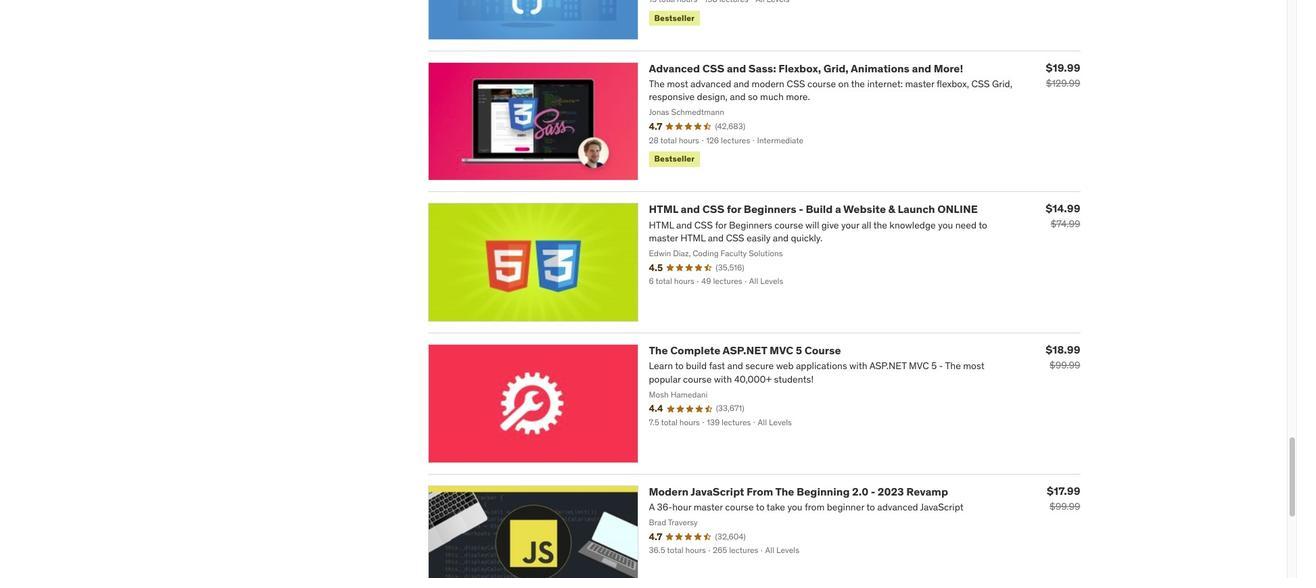 Task type: vqa. For each thing, say whether or not it's contained in the screenshot.
SASS:
yes



Task type: describe. For each thing, give the bounding box(es) containing it.
online
[[938, 203, 978, 216]]

html and css for beginners - build a website & launch online
[[649, 203, 978, 216]]

$19.99 $129.99
[[1046, 61, 1081, 89]]

$14.99 $74.99
[[1046, 202, 1081, 230]]

modern
[[649, 485, 689, 499]]

html
[[649, 203, 678, 216]]

sass:
[[749, 61, 776, 75]]

$19.99
[[1046, 61, 1081, 74]]

grid,
[[824, 61, 849, 75]]

beginners
[[744, 203, 797, 216]]

complete
[[670, 344, 721, 357]]

$14.99
[[1046, 202, 1081, 215]]

animations
[[851, 61, 910, 75]]

1 vertical spatial -
[[871, 485, 875, 499]]

from
[[747, 485, 773, 499]]

launch
[[898, 203, 935, 216]]

advanced css and sass: flexbox, grid, animations and more!
[[649, 61, 963, 75]]

0 horizontal spatial and
[[681, 203, 700, 216]]

more!
[[934, 61, 963, 75]]

advanced css and sass: flexbox, grid, animations and more! link
[[649, 61, 963, 75]]

$74.99
[[1051, 218, 1081, 230]]

website
[[844, 203, 886, 216]]

course
[[805, 344, 841, 357]]

1 vertical spatial the
[[775, 485, 794, 499]]

2 css from the top
[[703, 203, 725, 216]]

2.0
[[852, 485, 869, 499]]

2023
[[878, 485, 904, 499]]



Task type: locate. For each thing, give the bounding box(es) containing it.
0 vertical spatial $99.99
[[1050, 359, 1081, 372]]

advanced
[[649, 61, 700, 75]]

5
[[796, 344, 802, 357]]

for
[[727, 203, 741, 216]]

and right html
[[681, 203, 700, 216]]

$99.99 for $18.99
[[1050, 359, 1081, 372]]

asp.net
[[723, 344, 767, 357]]

javascript
[[691, 485, 744, 499]]

revamp
[[907, 485, 948, 499]]

modern javascript from the beginning 2.0 - 2023 revamp link
[[649, 485, 948, 499]]

and
[[727, 61, 746, 75], [912, 61, 932, 75], [681, 203, 700, 216]]

$17.99 $99.99
[[1047, 484, 1081, 513]]

the complete asp.net mvc 5 course link
[[649, 344, 841, 357]]

0 vertical spatial -
[[799, 203, 803, 216]]

$129.99
[[1046, 77, 1081, 89]]

the complete asp.net mvc 5 course
[[649, 344, 841, 357]]

$99.99 inside $17.99 $99.99
[[1050, 501, 1081, 513]]

$99.99 for $17.99
[[1050, 501, 1081, 513]]

$99.99 down $17.99
[[1050, 501, 1081, 513]]

1 horizontal spatial and
[[727, 61, 746, 75]]

$99.99 down '$18.99'
[[1050, 359, 1081, 372]]

1 vertical spatial $99.99
[[1050, 501, 1081, 513]]

beginning
[[797, 485, 850, 499]]

$99.99 inside $18.99 $99.99
[[1050, 359, 1081, 372]]

2 $99.99 from the top
[[1050, 501, 1081, 513]]

css
[[703, 61, 724, 75], [703, 203, 725, 216]]

build
[[806, 203, 833, 216]]

$18.99
[[1046, 343, 1081, 357]]

2 horizontal spatial and
[[912, 61, 932, 75]]

and left sass:
[[727, 61, 746, 75]]

0 horizontal spatial the
[[649, 344, 668, 357]]

$99.99
[[1050, 359, 1081, 372], [1050, 501, 1081, 513]]

a
[[835, 203, 841, 216]]

mvc
[[770, 344, 794, 357]]

0 vertical spatial the
[[649, 344, 668, 357]]

html and css for beginners - build a website & launch online link
[[649, 203, 978, 216]]

1 horizontal spatial -
[[871, 485, 875, 499]]

1 vertical spatial css
[[703, 203, 725, 216]]

&
[[888, 203, 895, 216]]

0 vertical spatial css
[[703, 61, 724, 75]]

the right from
[[775, 485, 794, 499]]

- right 2.0
[[871, 485, 875, 499]]

the
[[649, 344, 668, 357], [775, 485, 794, 499]]

1 css from the top
[[703, 61, 724, 75]]

- left build
[[799, 203, 803, 216]]

0 horizontal spatial -
[[799, 203, 803, 216]]

css right advanced
[[703, 61, 724, 75]]

and left more!
[[912, 61, 932, 75]]

1 $99.99 from the top
[[1050, 359, 1081, 372]]

1 horizontal spatial the
[[775, 485, 794, 499]]

$17.99
[[1047, 484, 1081, 498]]

$18.99 $99.99
[[1046, 343, 1081, 372]]

-
[[799, 203, 803, 216], [871, 485, 875, 499]]

css left for
[[703, 203, 725, 216]]

flexbox,
[[779, 61, 821, 75]]

modern javascript from the beginning 2.0 - 2023 revamp
[[649, 485, 948, 499]]

the left complete
[[649, 344, 668, 357]]



